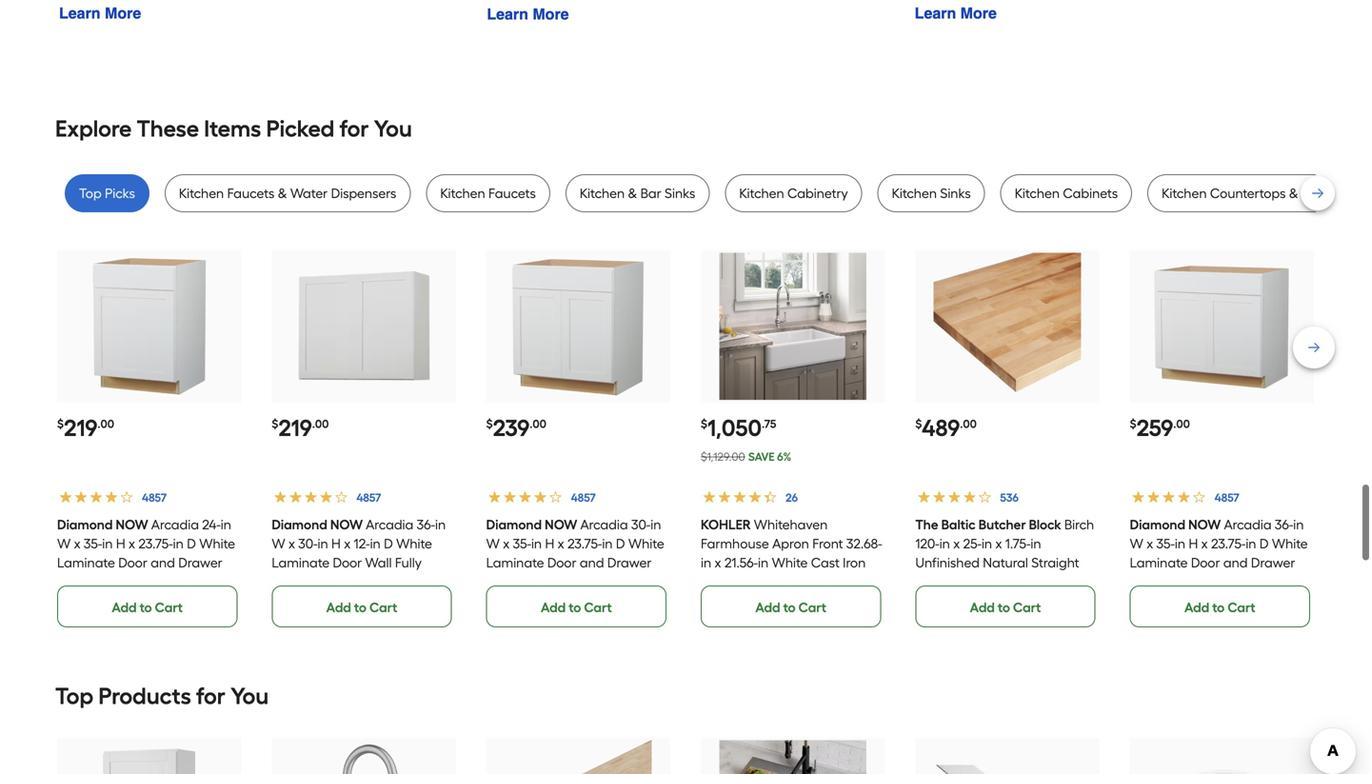 Task type: describe. For each thing, give the bounding box(es) containing it.
learn more for the left learn more link
[[59, 4, 141, 22]]

1,050 list item
[[701, 250, 885, 627]]

36- for 259
[[1275, 517, 1294, 533]]

cabinet for 239
[[619, 574, 668, 590]]

kohler whitehaven farmhouse apron front 32.68-in x 21.56-in white cast iron single bowl kitchen sink image
[[719, 253, 867, 400]]

now for arcadia 36-in w x 30-in h x 12-in d white laminate door wall fully assembled cabinet (recessed panel shaker door style)
[[330, 517, 363, 533]]

.00 for arcadia 30-in w x 35-in h x 23.75-in d white laminate door and drawer base fully assembled cabinet (recessed panel shaker door style)
[[530, 417, 547, 431]]

fully for 259
[[1163, 574, 1190, 590]]

top products for you heading
[[55, 677, 1316, 715]]

add to cart link for arcadia 30-in w x 35-in h x 23.75-in d white laminate door and drawer base fully assembled cabinet (recessed panel shaker door style)
[[486, 586, 667, 627]]

top picks
[[79, 185, 135, 201]]

white for arcadia 36-in w x 35-in h x 23.75-in d white laminate door and drawer base fully assembled cabinet (recessed panel shaker door style)
[[1272, 536, 1308, 552]]

259 list item
[[1130, 250, 1314, 628]]

cart for arcadia 30-in w x 35-in h x 23.75-in d white laminate door and drawer base fully assembled cabinet (recessed panel shaker door style)
[[584, 599, 612, 616]]

diamond now for arcadia 24-in w x 35-in h x 23.75-in d white laminate door and drawer base fully assembled cabinet (recessed panel shaker door style)
[[57, 517, 148, 533]]

kitchen cabinetry
[[739, 185, 848, 201]]

w for arcadia 36-in w x 30-in h x 12-in d white laminate door wall fully assembled cabinet (recessed panel shaker door style)
[[272, 536, 285, 552]]

.75
[[762, 417, 777, 431]]

style) inside arcadia 36-in w x 30-in h x 12-in d white laminate door wall fully assembled cabinet (recessed panel shaker door style)
[[386, 593, 419, 609]]

$ 259 .00
[[1130, 414, 1190, 442]]

add to cart link for birch 120-in x 25-in x 1.75-in unfinished natural straight butcher block birch countertop
[[916, 586, 1096, 627]]

36- for 219
[[417, 517, 435, 533]]

add to cart for birch 120-in x 25-in x 1.75-in unfinished natural straight butcher block birch countertop
[[970, 599, 1041, 616]]

120-
[[916, 536, 940, 552]]

23.75- for 259
[[1211, 536, 1246, 552]]

cart for arcadia 24-in w x 35-in h x 23.75-in d white laminate door and drawer base fully assembled cabinet (recessed panel shaker door style)
[[155, 599, 183, 616]]

more for the left learn more link
[[105, 4, 141, 22]]

(recessed inside arcadia 36-in w x 30-in h x 12-in d white laminate door wall fully assembled cabinet (recessed panel shaker door style)
[[394, 574, 455, 590]]

kitchen & bar sinks
[[580, 185, 696, 201]]

cart for whitehaven farmhouse apron front 32.68- in x 21.56-in white cast iron single bowl kitchen sink
[[799, 599, 827, 616]]

arcadia 24-in w x 35-in h x 23.75-in d white laminate door and drawer base fully assembled cabinet (recessed panel shaker door style)
[[57, 517, 239, 628]]

water
[[290, 185, 328, 201]]

arcadia 36-in w x 30-in h x 12-in d white laminate door wall fully assembled cabinet (recessed panel shaker door style)
[[272, 517, 455, 609]]

butcher inside birch 120-in x 25-in x 1.75-in unfinished natural straight butcher block birch countertop
[[916, 574, 963, 590]]

35- for 239
[[513, 536, 531, 552]]

$ for birch 120-in x 25-in x 1.75-in unfinished natural straight butcher block birch countertop
[[916, 417, 922, 431]]

shaker for 239
[[587, 593, 629, 609]]

$ for arcadia 36-in w x 35-in h x 23.75-in d white laminate door and drawer base fully assembled cabinet (recessed panel shaker door style)
[[1130, 417, 1137, 431]]

& for kitchen countertops & accessories
[[1289, 185, 1299, 201]]

sink
[[821, 574, 846, 590]]

$ 239 .00
[[486, 414, 547, 442]]

style) for 219
[[57, 612, 90, 628]]

assembled for 239
[[549, 574, 616, 590]]

cabinet for 219
[[190, 574, 239, 590]]

arcadia for arcadia 30-in w x 35-in h x 23.75-in d white laminate door and drawer base fully assembled cabinet (recessed panel shaker door style)
[[580, 517, 628, 533]]

whitehaven
[[754, 517, 828, 533]]

add to cart for arcadia 24-in w x 35-in h x 23.75-in d white laminate door and drawer base fully assembled cabinet (recessed panel shaker door style)
[[112, 599, 183, 616]]

more for the middle learn more link
[[533, 5, 569, 23]]

assembled for 219
[[120, 574, 187, 590]]

add for arcadia 36-in w x 30-in h x 12-in d white laminate door wall fully assembled cabinet (recessed panel shaker door style)
[[326, 599, 351, 616]]

kitchen faucets
[[440, 185, 536, 201]]

diamond now arcadia 36-in w x 30-in h x 12-in d white laminate door wall fully assembled cabinet (recessed panel shaker door style) image
[[290, 253, 437, 400]]

to for whitehaven farmhouse apron front 32.68- in x 21.56-in white cast iron single bowl kitchen sink
[[783, 599, 796, 616]]

panel inside arcadia 36-in w x 30-in h x 12-in d white laminate door wall fully assembled cabinet (recessed panel shaker door style)
[[272, 593, 306, 609]]

you inside top products for you heading
[[231, 682, 269, 710]]

explore
[[55, 115, 132, 142]]

219 for arcadia 24-in w x 35-in h x 23.75-in d white laminate door and drawer base fully assembled cabinet (recessed panel shaker door style)
[[64, 414, 98, 442]]

dispensers
[[331, 185, 397, 201]]

diamond now for arcadia 30-in w x 35-in h x 23.75-in d white laminate door and drawer base fully assembled cabinet (recessed panel shaker door style)
[[486, 517, 577, 533]]

block inside birch 120-in x 25-in x 1.75-in unfinished natural straight butcher block birch countertop
[[966, 574, 998, 590]]

add for whitehaven farmhouse apron front 32.68- in x 21.56-in white cast iron single bowl kitchen sink
[[756, 599, 780, 616]]

countertops
[[1210, 185, 1286, 201]]

white for arcadia 24-in w x 35-in h x 23.75-in d white laminate door and drawer base fully assembled cabinet (recessed panel shaker door style)
[[199, 536, 235, 552]]

faucets for kitchen faucets & water dispensers
[[227, 185, 275, 201]]

add to cart for arcadia 36-in w x 30-in h x 12-in d white laminate door wall fully assembled cabinet (recessed panel shaker door style)
[[326, 599, 397, 616]]

2 219 list item from the left
[[272, 250, 456, 627]]

32.68-
[[847, 536, 882, 552]]

drawer for 219
[[178, 555, 223, 571]]

these
[[137, 115, 199, 142]]

fully for 239
[[519, 574, 546, 590]]

h for arcadia 36-in w x 35-in h x 23.75-in d white laminate door and drawer base fully assembled cabinet (recessed panel shaker door style)
[[1189, 536, 1198, 552]]

iron
[[843, 555, 866, 571]]

d for arcadia 24-in w x 35-in h x 23.75-in d white laminate door and drawer base fully assembled cabinet (recessed panel shaker door style)
[[187, 536, 196, 552]]

kitchen for kitchen sinks
[[892, 185, 937, 201]]

white inside whitehaven farmhouse apron front 32.68- in x 21.56-in white cast iron single bowl kitchen sink
[[772, 555, 808, 571]]

add for arcadia 36-in w x 35-in h x 23.75-in d white laminate door and drawer base fully assembled cabinet (recessed panel shaker door style)
[[1185, 599, 1210, 616]]

239
[[493, 414, 530, 442]]

1 219 list item from the left
[[57, 250, 241, 628]]

cart for arcadia 36-in w x 35-in h x 23.75-in d white laminate door and drawer base fully assembled cabinet (recessed panel shaker door style)
[[1228, 599, 1256, 616]]

cabinetry
[[788, 185, 848, 201]]

top products for you
[[55, 682, 269, 710]]

1,050
[[708, 414, 762, 442]]

1 sinks from the left
[[665, 185, 696, 201]]

& for kitchen faucets & water dispensers
[[278, 185, 287, 201]]

countertop
[[916, 593, 985, 609]]

kitchen faucets & water dispensers
[[179, 185, 397, 201]]

259
[[1137, 414, 1174, 442]]

1 horizontal spatial for
[[340, 115, 369, 142]]

arcadia 36-in w x 35-in h x 23.75-in d white laminate door and drawer base fully assembled cabinet (recessed panel shaker door style)
[[1130, 517, 1312, 628]]

picked
[[266, 115, 335, 142]]

cabinet for 259
[[1263, 574, 1312, 590]]

style) for 259
[[1130, 612, 1163, 628]]

h for arcadia 36-in w x 30-in h x 12-in d white laminate door wall fully assembled cabinet (recessed panel shaker door style)
[[331, 536, 341, 552]]

1.75-
[[1005, 536, 1031, 552]]

arcadia for arcadia 36-in w x 30-in h x 12-in d white laminate door wall fully assembled cabinet (recessed panel shaker door style)
[[366, 517, 414, 533]]

learn for the middle learn more link
[[487, 5, 528, 23]]

the baltic butcher block
[[916, 517, 1062, 533]]

bowl
[[741, 574, 770, 590]]

accessories
[[1302, 185, 1371, 201]]

.00 for arcadia 36-in w x 35-in h x 23.75-in d white laminate door and drawer base fully assembled cabinet (recessed panel shaker door style)
[[1174, 417, 1190, 431]]

diamond for arcadia 36-in w x 35-in h x 23.75-in d white laminate door and drawer base fully assembled cabinet (recessed panel shaker door style)
[[1130, 517, 1186, 533]]

$ inside "$ 1,050 .75"
[[701, 417, 708, 431]]

whitehaven farmhouse apron front 32.68- in x 21.56-in white cast iron single bowl kitchen sink
[[701, 517, 882, 590]]

baltic
[[942, 517, 976, 533]]

35- for 259
[[1157, 536, 1175, 552]]

d for arcadia 36-in w x 30-in h x 12-in d white laminate door wall fully assembled cabinet (recessed panel shaker door style)
[[384, 536, 393, 552]]

489 list item
[[916, 250, 1100, 627]]

and for 219
[[151, 555, 175, 571]]

2 sinks from the left
[[940, 185, 971, 201]]

489
[[922, 414, 960, 442]]

d for arcadia 30-in w x 35-in h x 23.75-in d white laminate door and drawer base fully assembled cabinet (recessed panel shaker door style)
[[616, 536, 625, 552]]

24-
[[202, 517, 221, 533]]

panel for 259
[[1194, 593, 1228, 609]]

allen + roth 3.5-in stainless steel rust resistant strainer with lock mount included image
[[1149, 740, 1296, 774]]

base for 219
[[57, 574, 87, 590]]

diamond for arcadia 36-in w x 30-in h x 12-in d white laminate door wall fully assembled cabinet (recessed panel shaker door style)
[[272, 517, 327, 533]]

to for arcadia 24-in w x 35-in h x 23.75-in d white laminate door and drawer base fully assembled cabinet (recessed panel shaker door style)
[[140, 599, 152, 616]]

products
[[99, 682, 191, 710]]

add to cart link for arcadia 36-in w x 35-in h x 23.75-in d white laminate door and drawer base fully assembled cabinet (recessed panel shaker door style)
[[1130, 586, 1310, 627]]

to for arcadia 36-in w x 30-in h x 12-in d white laminate door wall fully assembled cabinet (recessed panel shaker door style)
[[354, 599, 367, 616]]

kitchen for kitchen faucets
[[440, 185, 485, 201]]

25-
[[963, 536, 982, 552]]

23.75- for 239
[[568, 536, 602, 552]]

base for 239
[[486, 574, 516, 590]]

the
[[916, 517, 939, 533]]

1 vertical spatial birch
[[1001, 574, 1031, 590]]

assembled for 259
[[1193, 574, 1260, 590]]

kitchen sinks
[[892, 185, 971, 201]]

assembled inside arcadia 36-in w x 30-in h x 12-in d white laminate door wall fully assembled cabinet (recessed panel shaker door style)
[[272, 574, 339, 590]]



Task type: locate. For each thing, give the bounding box(es) containing it.
35- for 219
[[84, 536, 102, 552]]

2 diamond now from the left
[[272, 517, 363, 533]]

kitchen for kitchen cabinetry
[[739, 185, 784, 201]]

1 d from the left
[[187, 536, 196, 552]]

cabinets
[[1063, 185, 1118, 201]]

35- inside arcadia 24-in w x 35-in h x 23.75-in d white laminate door and drawer base fully assembled cabinet (recessed panel shaker door style)
[[84, 536, 102, 552]]

(recessed for 219
[[57, 593, 118, 609]]

add to cart inside 259 list item
[[1185, 599, 1256, 616]]

diamond now for arcadia 36-in w x 35-in h x 23.75-in d white laminate door and drawer base fully assembled cabinet (recessed panel shaker door style)
[[1130, 517, 1221, 533]]

2 to from the left
[[354, 599, 367, 616]]

arcadia 30-in w x 35-in h x 23.75-in d white laminate door and drawer base fully assembled cabinet (recessed panel shaker door style)
[[486, 517, 668, 628]]

and inside arcadia 36-in w x 35-in h x 23.75-in d white laminate door and drawer base fully assembled cabinet (recessed panel shaker door style)
[[1224, 555, 1248, 571]]

fully
[[395, 555, 422, 571], [90, 574, 117, 590], [519, 574, 546, 590], [1163, 574, 1190, 590]]

1 diamond from the left
[[57, 517, 113, 533]]

fully inside arcadia 36-in w x 30-in h x 12-in d white laminate door wall fully assembled cabinet (recessed panel shaker door style)
[[395, 555, 422, 571]]

30- left 12-
[[298, 536, 318, 552]]

0 horizontal spatial drawer
[[178, 555, 223, 571]]

.00 for arcadia 24-in w x 35-in h x 23.75-in d white laminate door and drawer base fully assembled cabinet (recessed panel shaker door style)
[[98, 417, 114, 431]]

1 horizontal spatial block
[[1029, 517, 1062, 533]]

w inside arcadia 30-in w x 35-in h x 23.75-in d white laminate door and drawer base fully assembled cabinet (recessed panel shaker door style)
[[486, 536, 500, 552]]

assembled inside arcadia 30-in w x 35-in h x 23.75-in d white laminate door and drawer base fully assembled cabinet (recessed panel shaker door style)
[[549, 574, 616, 590]]

shaker inside arcadia 30-in w x 35-in h x 23.75-in d white laminate door and drawer base fully assembled cabinet (recessed panel shaker door style)
[[587, 593, 629, 609]]

cabinet inside arcadia 36-in w x 35-in h x 23.75-in d white laminate door and drawer base fully assembled cabinet (recessed panel shaker door style)
[[1263, 574, 1312, 590]]

2 horizontal spatial and
[[1224, 555, 1248, 571]]

1 panel from the left
[[121, 593, 155, 609]]

2 drawer from the left
[[607, 555, 652, 571]]

0 vertical spatial block
[[1029, 517, 1062, 533]]

2 add to cart link from the left
[[272, 586, 452, 627]]

add to cart inside 1,050 list item
[[756, 599, 827, 616]]

0 vertical spatial butcher
[[979, 517, 1026, 533]]

butcher up 1.75-
[[979, 517, 1026, 533]]

cabinet inside arcadia 30-in w x 35-in h x 23.75-in d white laminate door and drawer base fully assembled cabinet (recessed panel shaker door style)
[[619, 574, 668, 590]]

3 .00 from the left
[[530, 417, 547, 431]]

1 vertical spatial top
[[55, 682, 93, 710]]

add to cart for arcadia 30-in w x 35-in h x 23.75-in d white laminate door and drawer base fully assembled cabinet (recessed panel shaker door style)
[[541, 599, 612, 616]]

2 horizontal spatial base
[[1130, 574, 1160, 590]]

d inside arcadia 36-in w x 30-in h x 12-in d white laminate door wall fully assembled cabinet (recessed panel shaker door style)
[[384, 536, 393, 552]]

1 horizontal spatial sinks
[[940, 185, 971, 201]]

for inside heading
[[196, 682, 226, 710]]

1 h from the left
[[116, 536, 125, 552]]

2 h from the left
[[331, 536, 341, 552]]

2 shaker from the left
[[309, 593, 351, 609]]

kitchen for kitchen & bar sinks
[[580, 185, 625, 201]]

2 horizontal spatial &
[[1289, 185, 1299, 201]]

2 add to cart from the left
[[326, 599, 397, 616]]

4 panel from the left
[[1194, 593, 1228, 609]]

kitchen
[[179, 185, 224, 201], [440, 185, 485, 201], [580, 185, 625, 201], [739, 185, 784, 201], [892, 185, 937, 201], [1015, 185, 1060, 201], [1162, 185, 1207, 201], [773, 574, 818, 590]]

2 35- from the left
[[513, 536, 531, 552]]

diamond
[[57, 517, 113, 533], [272, 517, 327, 533], [486, 517, 542, 533], [1130, 517, 1186, 533]]

kitchen cabinets
[[1015, 185, 1118, 201]]

0 horizontal spatial $ 219 .00
[[57, 414, 114, 442]]

add to cart link for arcadia 36-in w x 30-in h x 12-in d white laminate door wall fully assembled cabinet (recessed panel shaker door style)
[[272, 586, 452, 627]]

arcadia for arcadia 36-in w x 35-in h x 23.75-in d white laminate door and drawer base fully assembled cabinet (recessed panel shaker door style)
[[1224, 517, 1272, 533]]

diamond now inside 239 list item
[[486, 517, 577, 533]]

h inside arcadia 30-in w x 35-in h x 23.75-in d white laminate door and drawer base fully assembled cabinet (recessed panel shaker door style)
[[545, 536, 555, 552]]

0 horizontal spatial for
[[196, 682, 226, 710]]

add to cart inside 489 list item
[[970, 599, 1041, 616]]

add to cart for arcadia 36-in w x 35-in h x 23.75-in d white laminate door and drawer base fully assembled cabinet (recessed panel shaker door style)
[[1185, 599, 1256, 616]]

drawer inside arcadia 24-in w x 35-in h x 23.75-in d white laminate door and drawer base fully assembled cabinet (recessed panel shaker door style)
[[178, 555, 223, 571]]

23.75- inside arcadia 30-in w x 35-in h x 23.75-in d white laminate door and drawer base fully assembled cabinet (recessed panel shaker door style)
[[568, 536, 602, 552]]

1 horizontal spatial drawer
[[607, 555, 652, 571]]

shaker inside arcadia 36-in w x 35-in h x 23.75-in d white laminate door and drawer base fully assembled cabinet (recessed panel shaker door style)
[[1231, 593, 1273, 609]]

diamond now arcadia 36-in w x 35-in h x 23.75-in d white laminate door and drawer base fully assembled cabinet (recessed panel shaker door style) image
[[1149, 253, 1296, 400]]

2 assembled from the left
[[272, 574, 339, 590]]

30- inside arcadia 30-in w x 35-in h x 23.75-in d white laminate door and drawer base fully assembled cabinet (recessed panel shaker door style)
[[631, 517, 651, 533]]

more for right learn more link
[[961, 4, 997, 22]]

4 shaker from the left
[[1231, 593, 1273, 609]]

and for 239
[[580, 555, 604, 571]]

h inside arcadia 24-in w x 35-in h x 23.75-in d white laminate door and drawer base fully assembled cabinet (recessed panel shaker door style)
[[116, 536, 125, 552]]

5 add from the left
[[970, 599, 995, 616]]

cart
[[155, 599, 183, 616], [370, 599, 397, 616], [584, 599, 612, 616], [799, 599, 827, 616], [1013, 599, 1041, 616], [1228, 599, 1256, 616]]

learn for the left learn more link
[[59, 4, 101, 22]]

1 add to cart from the left
[[112, 599, 183, 616]]

to for arcadia 36-in w x 35-in h x 23.75-in d white laminate door and drawer base fully assembled cabinet (recessed panel shaker door style)
[[1213, 599, 1225, 616]]

faucets for kitchen faucets
[[489, 185, 536, 201]]

birch up straight
[[1065, 517, 1094, 533]]

apron
[[772, 536, 809, 552]]

top left picks in the left top of the page
[[79, 185, 102, 201]]

panel for 239
[[550, 593, 584, 609]]

2 cabinet from the left
[[342, 574, 391, 590]]

kitchen inside whitehaven farmhouse apron front 32.68- in x 21.56-in white cast iron single bowl kitchen sink
[[773, 574, 818, 590]]

diamond for arcadia 30-in w x 35-in h x 23.75-in d white laminate door and drawer base fully assembled cabinet (recessed panel shaker door style)
[[486, 517, 542, 533]]

4 $ from the left
[[701, 417, 708, 431]]

.00
[[98, 417, 114, 431], [312, 417, 329, 431], [530, 417, 547, 431], [960, 417, 977, 431], [1174, 417, 1190, 431]]

219 for arcadia 36-in w x 30-in h x 12-in d white laminate door wall fully assembled cabinet (recessed panel shaker door style)
[[278, 414, 312, 442]]

add inside 239 list item
[[541, 599, 566, 616]]

$ 219 .00
[[57, 414, 114, 442], [272, 414, 329, 442]]

laminate for arcadia 24-in w x 35-in h x 23.75-in d white laminate door and drawer base fully assembled cabinet (recessed panel shaker door style)
[[57, 555, 115, 571]]

2 arcadia from the left
[[366, 517, 414, 533]]

explore these items picked for you
[[55, 115, 412, 142]]

now for arcadia 36-in w x 35-in h x 23.75-in d white laminate door and drawer base fully assembled cabinet (recessed panel shaker door style)
[[1189, 517, 1221, 533]]

2 219 from the left
[[278, 414, 312, 442]]

2 & from the left
[[628, 185, 637, 201]]

0 horizontal spatial you
[[231, 682, 269, 710]]

3 and from the left
[[1224, 555, 1248, 571]]

top for top products for you
[[55, 682, 93, 710]]

the baltic butcher block birch 120-in x 25-in x 1.75-in unfinished natural straight butcher block birch countertop image
[[934, 253, 1081, 400]]

0 horizontal spatial learn
[[59, 4, 101, 22]]

kitchen for kitchen countertops & accessories
[[1162, 185, 1207, 201]]

straight
[[1032, 555, 1080, 571]]

2 now from the left
[[330, 517, 363, 533]]

add to cart link inside 259 list item
[[1130, 586, 1310, 627]]

white for arcadia 36-in w x 30-in h x 12-in d white laminate door wall fully assembled cabinet (recessed panel shaker door style)
[[396, 536, 432, 552]]

0 horizontal spatial learn more link
[[59, 4, 141, 22]]

x inside whitehaven farmhouse apron front 32.68- in x 21.56-in white cast iron single bowl kitchen sink
[[715, 555, 721, 571]]

3 diamond now from the left
[[486, 517, 577, 533]]

add
[[112, 599, 137, 616], [326, 599, 351, 616], [541, 599, 566, 616], [756, 599, 780, 616], [970, 599, 995, 616], [1185, 599, 1210, 616]]

and inside arcadia 24-in w x 35-in h x 23.75-in d white laminate door and drawer base fully assembled cabinet (recessed panel shaker door style)
[[151, 555, 175, 571]]

now inside 259 list item
[[1189, 517, 1221, 533]]

add to cart
[[112, 599, 183, 616], [326, 599, 397, 616], [541, 599, 612, 616], [756, 599, 827, 616], [970, 599, 1041, 616], [1185, 599, 1256, 616]]

laminate for arcadia 30-in w x 35-in h x 23.75-in d white laminate door and drawer base fully assembled cabinet (recessed panel shaker door style)
[[486, 555, 544, 571]]

2 and from the left
[[580, 555, 604, 571]]

(recessed inside arcadia 36-in w x 35-in h x 23.75-in d white laminate door and drawer base fully assembled cabinet (recessed panel shaker door style)
[[1130, 593, 1191, 609]]

shaker inside arcadia 36-in w x 30-in h x 12-in d white laminate door wall fully assembled cabinet (recessed panel shaker door style)
[[309, 593, 351, 609]]

1 36- from the left
[[417, 517, 435, 533]]

kohler
[[701, 517, 751, 533]]

arcadia inside arcadia 36-in w x 35-in h x 23.75-in d white laminate door and drawer base fully assembled cabinet (recessed panel shaker door style)
[[1224, 517, 1272, 533]]

laminate inside arcadia 30-in w x 35-in h x 23.75-in d white laminate door and drawer base fully assembled cabinet (recessed panel shaker door style)
[[486, 555, 544, 571]]

0 horizontal spatial &
[[278, 185, 287, 201]]

3 now from the left
[[545, 517, 577, 533]]

kitchen for kitchen cabinets
[[1015, 185, 1060, 201]]

5 cart from the left
[[1013, 599, 1041, 616]]

for right products
[[196, 682, 226, 710]]

to for birch 120-in x 25-in x 1.75-in unfinished natural straight butcher block birch countertop
[[998, 599, 1010, 616]]

0 vertical spatial 30-
[[631, 517, 651, 533]]

cart for arcadia 36-in w x 30-in h x 12-in d white laminate door wall fully assembled cabinet (recessed panel shaker door style)
[[370, 599, 397, 616]]

w inside arcadia 36-in w x 35-in h x 23.75-in d white laminate door and drawer base fully assembled cabinet (recessed panel shaker door style)
[[1130, 536, 1144, 552]]

to
[[140, 599, 152, 616], [354, 599, 367, 616], [569, 599, 581, 616], [783, 599, 796, 616], [998, 599, 1010, 616], [1213, 599, 1225, 616]]

more
[[105, 4, 141, 22], [961, 4, 997, 22], [533, 5, 569, 23]]

2 laminate from the left
[[272, 555, 330, 571]]

36- inside arcadia 36-in w x 35-in h x 23.75-in d white laminate door and drawer base fully assembled cabinet (recessed panel shaker door style)
[[1275, 517, 1294, 533]]

0 vertical spatial birch
[[1065, 517, 1094, 533]]

single
[[701, 574, 738, 590]]

block
[[1029, 517, 1062, 533], [966, 574, 998, 590]]

to inside 489 list item
[[998, 599, 1010, 616]]

2 horizontal spatial learn
[[915, 4, 956, 22]]

panel inside arcadia 30-in w x 35-in h x 23.75-in d white laminate door and drawer base fully assembled cabinet (recessed panel shaker door style)
[[550, 593, 584, 609]]

& left bar
[[628, 185, 637, 201]]

2 base from the left
[[486, 574, 516, 590]]

add for arcadia 30-in w x 35-in h x 23.75-in d white laminate door and drawer base fully assembled cabinet (recessed panel shaker door style)
[[541, 599, 566, 616]]

6 add to cart link from the left
[[1130, 586, 1310, 627]]

white inside arcadia 36-in w x 35-in h x 23.75-in d white laminate door and drawer base fully assembled cabinet (recessed panel shaker door style)
[[1272, 536, 1308, 552]]

add inside 489 list item
[[970, 599, 995, 616]]

0 horizontal spatial 30-
[[298, 536, 318, 552]]

1 .00 from the left
[[98, 417, 114, 431]]

w inside arcadia 36-in w x 30-in h x 12-in d white laminate door wall fully assembled cabinet (recessed panel shaker door style)
[[272, 536, 285, 552]]

.00 inside $ 239 .00
[[530, 417, 547, 431]]

0 horizontal spatial 219 list item
[[57, 250, 241, 628]]

0 horizontal spatial 36-
[[417, 517, 435, 533]]

$
[[57, 417, 64, 431], [272, 417, 278, 431], [486, 417, 493, 431], [701, 417, 708, 431], [916, 417, 922, 431], [1130, 417, 1137, 431]]

1 vertical spatial butcher
[[916, 574, 963, 590]]

arcadia
[[151, 517, 199, 533], [366, 517, 414, 533], [580, 517, 628, 533], [1224, 517, 1272, 533]]

3 cabinet from the left
[[619, 574, 668, 590]]

drawer inside arcadia 36-in w x 35-in h x 23.75-in d white laminate door and drawer base fully assembled cabinet (recessed panel shaker door style)
[[1251, 555, 1296, 571]]

birch 120-in x 25-in x 1.75-in unfinished natural straight butcher block birch countertop
[[916, 517, 1094, 609]]

(recessed for 239
[[486, 593, 547, 609]]

3 $ from the left
[[486, 417, 493, 431]]

to inside 259 list item
[[1213, 599, 1225, 616]]

d inside arcadia 36-in w x 35-in h x 23.75-in d white laminate door and drawer base fully assembled cabinet (recessed panel shaker door style)
[[1260, 536, 1269, 552]]

top inside heading
[[55, 682, 93, 710]]

1 horizontal spatial 219 list item
[[272, 250, 456, 627]]

3 drawer from the left
[[1251, 555, 1296, 571]]

and
[[151, 555, 175, 571], [580, 555, 604, 571], [1224, 555, 1248, 571]]

2 horizontal spatial more
[[961, 4, 997, 22]]

1 to from the left
[[140, 599, 152, 616]]

w inside arcadia 24-in w x 35-in h x 23.75-in d white laminate door and drawer base fully assembled cabinet (recessed panel shaker door style)
[[57, 536, 71, 552]]

cabinet inside arcadia 36-in w x 30-in h x 12-in d white laminate door wall fully assembled cabinet (recessed panel shaker door style)
[[342, 574, 391, 590]]

block down the 'natural'
[[966, 574, 998, 590]]

0 horizontal spatial faucets
[[227, 185, 275, 201]]

1 vertical spatial block
[[966, 574, 998, 590]]

3 add to cart from the left
[[541, 599, 612, 616]]

$ 489 .00
[[916, 414, 977, 442]]

cast
[[811, 555, 840, 571]]

2 horizontal spatial learn more
[[915, 4, 997, 22]]

door
[[118, 555, 147, 571], [333, 555, 362, 571], [547, 555, 577, 571], [1191, 555, 1220, 571], [203, 593, 233, 609], [354, 593, 383, 609], [633, 593, 662, 609], [1276, 593, 1306, 609]]

2 $ from the left
[[272, 417, 278, 431]]

1 horizontal spatial learn more link
[[487, 5, 569, 23]]

h for arcadia 24-in w x 35-in h x 23.75-in d white laminate door and drawer base fully assembled cabinet (recessed panel shaker door style)
[[116, 536, 125, 552]]

3 arcadia from the left
[[580, 517, 628, 533]]

cart inside 1,050 list item
[[799, 599, 827, 616]]

2 $ 219 .00 from the left
[[272, 414, 329, 442]]

drawer for 239
[[607, 555, 652, 571]]

$1,129.00 save 6%
[[701, 450, 792, 464]]

1 faucets from the left
[[227, 185, 275, 201]]

1 horizontal spatial $ 219 .00
[[272, 414, 329, 442]]

add to cart link inside 1,050 list item
[[701, 586, 881, 627]]

h for arcadia 30-in w x 35-in h x 23.75-in d white laminate door and drawer base fully assembled cabinet (recessed panel shaker door style)
[[545, 536, 555, 552]]

for
[[340, 115, 369, 142], [196, 682, 226, 710]]

0 horizontal spatial sinks
[[665, 185, 696, 201]]

laminate inside arcadia 24-in w x 35-in h x 23.75-in d white laminate door and drawer base fully assembled cabinet (recessed panel shaker door style)
[[57, 555, 115, 571]]

1 vertical spatial you
[[231, 682, 269, 710]]

1 vertical spatial 30-
[[298, 536, 318, 552]]

learn more for the middle learn more link
[[487, 5, 569, 23]]

1 horizontal spatial more
[[533, 5, 569, 23]]

style) inside arcadia 24-in w x 35-in h x 23.75-in d white laminate door and drawer base fully assembled cabinet (recessed panel shaker door style)
[[57, 612, 90, 628]]

6 $ from the left
[[1130, 417, 1137, 431]]

0 horizontal spatial block
[[966, 574, 998, 590]]

diamond now
[[57, 517, 148, 533], [272, 517, 363, 533], [486, 517, 577, 533], [1130, 517, 1221, 533]]

now for arcadia 30-in w x 35-in h x 23.75-in d white laminate door and drawer base fully assembled cabinet (recessed panel shaker door style)
[[545, 517, 577, 533]]

4 diamond now from the left
[[1130, 517, 1221, 533]]

4 laminate from the left
[[1130, 555, 1188, 571]]

learn for right learn more link
[[915, 4, 956, 22]]

now for arcadia 24-in w x 35-in h x 23.75-in d white laminate door and drawer base fully assembled cabinet (recessed panel shaker door style)
[[116, 517, 148, 533]]

0 vertical spatial you
[[374, 115, 412, 142]]

laminate
[[57, 555, 115, 571], [272, 555, 330, 571], [486, 555, 544, 571], [1130, 555, 1188, 571]]

diamond now arcadia 24-in w x 30-in h x 12-in d white laminate door wall fully assembled cabinet (recessed panel shaker door style) image
[[76, 740, 223, 774]]

23.75-
[[138, 536, 173, 552], [568, 536, 602, 552], [1211, 536, 1246, 552]]

cart for birch 120-in x 25-in x 1.75-in unfinished natural straight butcher block birch countertop
[[1013, 599, 1041, 616]]

white inside arcadia 30-in w x 35-in h x 23.75-in d white laminate door and drawer base fully assembled cabinet (recessed panel shaker door style)
[[628, 536, 664, 552]]

3 base from the left
[[1130, 574, 1160, 590]]

w for arcadia 30-in w x 35-in h x 23.75-in d white laminate door and drawer base fully assembled cabinet (recessed panel shaker door style)
[[486, 536, 500, 552]]

panel
[[121, 593, 155, 609], [272, 593, 306, 609], [550, 593, 584, 609], [1194, 593, 1228, 609]]

$ for arcadia 30-in w x 35-in h x 23.75-in d white laminate door and drawer base fully assembled cabinet (recessed panel shaker door style)
[[486, 417, 493, 431]]

top for top picks
[[79, 185, 102, 201]]

35- inside arcadia 36-in w x 35-in h x 23.75-in d white laminate door and drawer base fully assembled cabinet (recessed panel shaker door style)
[[1157, 536, 1175, 552]]

$ for arcadia 36-in w x 30-in h x 12-in d white laminate door wall fully assembled cabinet (recessed panel shaker door style)
[[272, 417, 278, 431]]

3 to from the left
[[569, 599, 581, 616]]

$ 219 .00 for arcadia 24-in w x 35-in h x 23.75-in d white laminate door and drawer base fully assembled cabinet (recessed panel shaker door style)
[[57, 414, 114, 442]]

style)
[[386, 593, 419, 609], [57, 612, 90, 628], [486, 612, 519, 628], [1130, 612, 1163, 628]]

4 now from the left
[[1189, 517, 1221, 533]]

add to cart link inside 489 list item
[[916, 586, 1096, 627]]

add to cart link for whitehaven farmhouse apron front 32.68- in x 21.56-in white cast iron single bowl kitchen sink
[[701, 586, 881, 627]]

butcher down unfinished
[[916, 574, 963, 590]]

1 drawer from the left
[[178, 555, 223, 571]]

3 panel from the left
[[550, 593, 584, 609]]

36- inside arcadia 36-in w x 30-in h x 12-in d white laminate door wall fully assembled cabinet (recessed panel shaker door style)
[[417, 517, 435, 533]]

5 add to cart link from the left
[[916, 586, 1096, 627]]

4 d from the left
[[1260, 536, 1269, 552]]

1 $ 219 .00 from the left
[[57, 414, 114, 442]]

1 $ from the left
[[57, 417, 64, 431]]

0 horizontal spatial 35-
[[84, 536, 102, 552]]

1 horizontal spatial 23.75-
[[568, 536, 602, 552]]

add to cart link inside 239 list item
[[486, 586, 667, 627]]

wall
[[365, 555, 392, 571]]

3 35- from the left
[[1157, 536, 1175, 552]]

d inside arcadia 30-in w x 35-in h x 23.75-in d white laminate door and drawer base fully assembled cabinet (recessed panel shaker door style)
[[616, 536, 625, 552]]

1 shaker from the left
[[158, 593, 200, 609]]

h
[[116, 536, 125, 552], [331, 536, 341, 552], [545, 536, 555, 552], [1189, 536, 1198, 552]]

$ inside $ 239 .00
[[486, 417, 493, 431]]

6 add to cart from the left
[[1185, 599, 1256, 616]]

21.56-
[[725, 555, 758, 571]]

arcadia inside arcadia 36-in w x 30-in h x 12-in d white laminate door wall fully assembled cabinet (recessed panel shaker door style)
[[366, 517, 414, 533]]

239 list item
[[486, 250, 670, 628]]

w for arcadia 24-in w x 35-in h x 23.75-in d white laminate door and drawer base fully assembled cabinet (recessed panel shaker door style)
[[57, 536, 71, 552]]

1 horizontal spatial learn
[[487, 5, 528, 23]]

& left water
[[278, 185, 287, 201]]

save
[[748, 450, 775, 464]]

4 arcadia from the left
[[1224, 517, 1272, 533]]

assembled inside arcadia 36-in w x 35-in h x 23.75-in d white laminate door and drawer base fully assembled cabinet (recessed panel shaker door style)
[[1193, 574, 1260, 590]]

assembled
[[120, 574, 187, 590], [272, 574, 339, 590], [549, 574, 616, 590], [1193, 574, 1260, 590]]

1 horizontal spatial 36-
[[1275, 517, 1294, 533]]

arcadia inside arcadia 30-in w x 35-in h x 23.75-in d white laminate door and drawer base fully assembled cabinet (recessed panel shaker door style)
[[580, 517, 628, 533]]

1 cart from the left
[[155, 599, 183, 616]]

in
[[221, 517, 231, 533], [435, 517, 446, 533], [651, 517, 661, 533], [1294, 517, 1304, 533], [102, 536, 113, 552], [173, 536, 184, 552], [318, 536, 328, 552], [370, 536, 381, 552], [531, 536, 542, 552], [602, 536, 613, 552], [940, 536, 950, 552], [982, 536, 992, 552], [1031, 536, 1041, 552], [1175, 536, 1186, 552], [1246, 536, 1257, 552], [701, 555, 712, 571], [758, 555, 769, 571]]

allen + roth 96-in x 25-in x 1.5-in natural straight butcher block hevea countertop image
[[505, 740, 652, 774]]

cabinet
[[190, 574, 239, 590], [342, 574, 391, 590], [619, 574, 668, 590], [1263, 574, 1312, 590]]

30- inside arcadia 36-in w x 30-in h x 12-in d white laminate door wall fully assembled cabinet (recessed panel shaker door style)
[[298, 536, 318, 552]]

1 horizontal spatial base
[[486, 574, 516, 590]]

1 cabinet from the left
[[190, 574, 239, 590]]

diamond now for arcadia 36-in w x 30-in h x 12-in d white laminate door wall fully assembled cabinet (recessed panel shaker door style)
[[272, 517, 363, 533]]

4 cart from the left
[[799, 599, 827, 616]]

3 23.75- from the left
[[1211, 536, 1246, 552]]

1 horizontal spatial 35-
[[513, 536, 531, 552]]

(recessed inside arcadia 24-in w x 35-in h x 23.75-in d white laminate door and drawer base fully assembled cabinet (recessed panel shaker door style)
[[57, 593, 118, 609]]

front
[[813, 536, 843, 552]]

4 .00 from the left
[[960, 417, 977, 431]]

white for arcadia 30-in w x 35-in h x 23.75-in d white laminate door and drawer base fully assembled cabinet (recessed panel shaker door style)
[[628, 536, 664, 552]]

4 to from the left
[[783, 599, 796, 616]]

0 horizontal spatial 23.75-
[[138, 536, 173, 552]]

$ inside $ 259 .00
[[1130, 417, 1137, 431]]

arcadia inside arcadia 24-in w x 35-in h x 23.75-in d white laminate door and drawer base fully assembled cabinet (recessed panel shaker door style)
[[151, 517, 199, 533]]

add to cart inside 239 list item
[[541, 599, 612, 616]]

now
[[116, 517, 148, 533], [330, 517, 363, 533], [545, 517, 577, 533], [1189, 517, 1221, 533]]

diamond now inside 259 list item
[[1130, 517, 1221, 533]]

panel inside arcadia 36-in w x 35-in h x 23.75-in d white laminate door and drawer base fully assembled cabinet (recessed panel shaker door style)
[[1194, 593, 1228, 609]]

&
[[278, 185, 287, 201], [628, 185, 637, 201], [1289, 185, 1299, 201]]

block up 1.75-
[[1029, 517, 1062, 533]]

panel for 219
[[121, 593, 155, 609]]

moen georgene spot resist stainless single handle pull-down kitchen faucet with deck plate image
[[290, 740, 437, 774]]

(recessed for 259
[[1130, 593, 1191, 609]]

cart inside 259 list item
[[1228, 599, 1256, 616]]

30- left kohler
[[631, 517, 651, 533]]

6%
[[777, 450, 792, 464]]

shaker for 259
[[1231, 593, 1273, 609]]

.00 inside $ 489 .00
[[960, 417, 977, 431]]

1 laminate from the left
[[57, 555, 115, 571]]

cart inside 239 list item
[[584, 599, 612, 616]]

1 add from the left
[[112, 599, 137, 616]]

2 cart from the left
[[370, 599, 397, 616]]

cabinet inside arcadia 24-in w x 35-in h x 23.75-in d white laminate door and drawer base fully assembled cabinet (recessed panel shaker door style)
[[190, 574, 239, 590]]

4 h from the left
[[1189, 536, 1198, 552]]

top left products
[[55, 682, 93, 710]]

cart inside 489 list item
[[1013, 599, 1041, 616]]

1 base from the left
[[57, 574, 87, 590]]

learn more link
[[59, 4, 141, 22], [915, 4, 997, 22], [487, 5, 569, 23]]

2 d from the left
[[384, 536, 393, 552]]

2 w from the left
[[272, 536, 285, 552]]

4 add from the left
[[756, 599, 780, 616]]

23.75- inside arcadia 24-in w x 35-in h x 23.75-in d white laminate door and drawer base fully assembled cabinet (recessed panel shaker door style)
[[138, 536, 173, 552]]

2 horizontal spatial learn more link
[[915, 4, 997, 22]]

to inside 1,050 list item
[[783, 599, 796, 616]]

36-
[[417, 517, 435, 533], [1275, 517, 1294, 533]]

1 now from the left
[[116, 517, 148, 533]]

fully inside arcadia 24-in w x 35-in h x 23.75-in d white laminate door and drawer base fully assembled cabinet (recessed panel shaker door style)
[[90, 574, 117, 590]]

for right picked
[[340, 115, 369, 142]]

style) for 239
[[486, 612, 519, 628]]

1 horizontal spatial and
[[580, 555, 604, 571]]

1 horizontal spatial &
[[628, 185, 637, 201]]

1 horizontal spatial 30-
[[631, 517, 651, 533]]

1 horizontal spatial birch
[[1065, 517, 1094, 533]]

$ 219 .00 for arcadia 36-in w x 30-in h x 12-in d white laminate door wall fully assembled cabinet (recessed panel shaker door style)
[[272, 414, 329, 442]]

panel inside arcadia 24-in w x 35-in h x 23.75-in d white laminate door and drawer base fully assembled cabinet (recessed panel shaker door style)
[[121, 593, 155, 609]]

assembled inside arcadia 24-in w x 35-in h x 23.75-in d white laminate door and drawer base fully assembled cabinet (recessed panel shaker door style)
[[120, 574, 187, 590]]

farmhouse
[[701, 536, 769, 552]]

2 .00 from the left
[[312, 417, 329, 431]]

.00 for arcadia 36-in w x 30-in h x 12-in d white laminate door wall fully assembled cabinet (recessed panel shaker door style)
[[312, 417, 329, 431]]

4 diamond from the left
[[1130, 517, 1186, 533]]

5 add to cart from the left
[[970, 599, 1041, 616]]

and inside arcadia 30-in w x 35-in h x 23.75-in d white laminate door and drawer base fully assembled cabinet (recessed panel shaker door style)
[[580, 555, 604, 571]]

1 horizontal spatial butcher
[[979, 517, 1026, 533]]

learn more
[[59, 4, 141, 22], [915, 4, 997, 22], [487, 5, 569, 23]]

base
[[57, 574, 87, 590], [486, 574, 516, 590], [1130, 574, 1160, 590]]

birch
[[1065, 517, 1094, 533], [1001, 574, 1031, 590]]

shaker for 219
[[158, 593, 200, 609]]

35-
[[84, 536, 102, 552], [513, 536, 531, 552], [1157, 536, 1175, 552]]

unfinished
[[916, 555, 980, 571]]

5 to from the left
[[998, 599, 1010, 616]]

diamond inside 259 list item
[[1130, 517, 1186, 533]]

1 arcadia from the left
[[151, 517, 199, 533]]

add inside 1,050 list item
[[756, 599, 780, 616]]

fully for 219
[[90, 574, 117, 590]]

0 vertical spatial top
[[79, 185, 102, 201]]

add for birch 120-in x 25-in x 1.75-in unfinished natural straight butcher block birch countertop
[[970, 599, 995, 616]]

4 assembled from the left
[[1193, 574, 1260, 590]]

.00 inside $ 259 .00
[[1174, 417, 1190, 431]]

3 laminate from the left
[[486, 555, 544, 571]]

5 $ from the left
[[916, 417, 922, 431]]

0 horizontal spatial base
[[57, 574, 87, 590]]

2 panel from the left
[[272, 593, 306, 609]]

laminate for arcadia 36-in w x 35-in h x 23.75-in d white laminate door and drawer base fully assembled cabinet (recessed panel shaker door style)
[[1130, 555, 1188, 571]]

2 23.75- from the left
[[568, 536, 602, 552]]

35- inside arcadia 30-in w x 35-in h x 23.75-in d white laminate door and drawer base fully assembled cabinet (recessed panel shaker door style)
[[513, 536, 531, 552]]

now inside 239 list item
[[545, 517, 577, 533]]

3 w from the left
[[486, 536, 500, 552]]

base inside arcadia 24-in w x 35-in h x 23.75-in d white laminate door and drawer base fully assembled cabinet (recessed panel shaker door style)
[[57, 574, 87, 590]]

3 add to cart link from the left
[[486, 586, 667, 627]]

30-
[[631, 517, 651, 533], [298, 536, 318, 552]]

base inside arcadia 36-in w x 35-in h x 23.75-in d white laminate door and drawer base fully assembled cabinet (recessed panel shaker door style)
[[1130, 574, 1160, 590]]

3 diamond from the left
[[486, 517, 542, 533]]

drawer
[[178, 555, 223, 571], [607, 555, 652, 571], [1251, 555, 1296, 571]]

kitchen for kitchen faucets & water dispensers
[[179, 185, 224, 201]]

diamond now arcadia 24-in w x 35-in h x 23.75-in d white laminate door and drawer base fully assembled cabinet (recessed panel shaker door style) image
[[76, 253, 223, 400]]

birch down the 'natural'
[[1001, 574, 1031, 590]]

1 horizontal spatial you
[[374, 115, 412, 142]]

to inside 239 list item
[[569, 599, 581, 616]]

drawer for 259
[[1251, 555, 1296, 571]]

base inside arcadia 30-in w x 35-in h x 23.75-in d white laminate door and drawer base fully assembled cabinet (recessed panel shaker door style)
[[486, 574, 516, 590]]

219
[[64, 414, 98, 442], [278, 414, 312, 442]]

0 horizontal spatial and
[[151, 555, 175, 571]]

white inside arcadia 24-in w x 35-in h x 23.75-in d white laminate door and drawer base fully assembled cabinet (recessed panel shaker door style)
[[199, 536, 235, 552]]

natural
[[983, 555, 1028, 571]]

(recessed
[[394, 574, 455, 590], [57, 593, 118, 609], [486, 593, 547, 609], [1130, 593, 1191, 609]]

items
[[204, 115, 261, 142]]

$ inside $ 489 .00
[[916, 417, 922, 431]]

base for 259
[[1130, 574, 1160, 590]]

23.75- inside arcadia 36-in w x 35-in h x 23.75-in d white laminate door and drawer base fully assembled cabinet (recessed panel shaker door style)
[[1211, 536, 1246, 552]]

3 d from the left
[[616, 536, 625, 552]]

3 assembled from the left
[[549, 574, 616, 590]]

style) inside arcadia 36-in w x 35-in h x 23.75-in d white laminate door and drawer base fully assembled cabinet (recessed panel shaker door style)
[[1130, 612, 1163, 628]]

style) inside arcadia 30-in w x 35-in h x 23.75-in d white laminate door and drawer base fully assembled cabinet (recessed panel shaker door style)
[[486, 612, 519, 628]]

kraus kore workstation dual-mount 33-in x 22-in stainless steel single bowl 2-hole workstation kitchen sink image
[[719, 740, 867, 774]]

picks
[[105, 185, 135, 201]]

1 & from the left
[[278, 185, 287, 201]]

2 horizontal spatial drawer
[[1251, 555, 1296, 571]]

w
[[57, 536, 71, 552], [272, 536, 285, 552], [486, 536, 500, 552], [1130, 536, 1144, 552]]

2 add from the left
[[326, 599, 351, 616]]

.00 for birch 120-in x 25-in x 1.75-in unfinished natural straight butcher block birch countertop
[[960, 417, 977, 431]]

& left the accessories
[[1289, 185, 1299, 201]]

0 horizontal spatial 219
[[64, 414, 98, 442]]

white inside arcadia 36-in w x 30-in h x 12-in d white laminate door wall fully assembled cabinet (recessed panel shaker door style)
[[396, 536, 432, 552]]

4 add to cart from the left
[[756, 599, 827, 616]]

to for arcadia 30-in w x 35-in h x 23.75-in d white laminate door and drawer base fully assembled cabinet (recessed panel shaker door style)
[[569, 599, 581, 616]]

1 horizontal spatial faucets
[[489, 185, 536, 201]]

diamond now arcadia 30-in w x 35-in h x 23.75-in d white laminate door and drawer base fully assembled cabinet (recessed panel shaker door style) image
[[505, 253, 652, 400]]

1 horizontal spatial 219
[[278, 414, 312, 442]]

faucets
[[227, 185, 275, 201], [489, 185, 536, 201]]

1 vertical spatial for
[[196, 682, 226, 710]]

0 horizontal spatial more
[[105, 4, 141, 22]]

3 & from the left
[[1289, 185, 1299, 201]]

add to cart link
[[57, 586, 237, 627], [272, 586, 452, 627], [486, 586, 667, 627], [701, 586, 881, 627], [916, 586, 1096, 627], [1130, 586, 1310, 627]]

$ 1,050 .75
[[701, 414, 777, 442]]

w for arcadia 36-in w x 35-in h x 23.75-in d white laminate door and drawer base fully assembled cabinet (recessed panel shaker door style)
[[1130, 536, 1144, 552]]

12-
[[354, 536, 370, 552]]

0 horizontal spatial butcher
[[916, 574, 963, 590]]

2 faucets from the left
[[489, 185, 536, 201]]

219 list item
[[57, 250, 241, 628], [272, 250, 456, 627]]

diamond for arcadia 24-in w x 35-in h x 23.75-in d white laminate door and drawer base fully assembled cabinet (recessed panel shaker door style)
[[57, 517, 113, 533]]

2 horizontal spatial 35-
[[1157, 536, 1175, 552]]

1 horizontal spatial learn more
[[487, 5, 569, 23]]

0 horizontal spatial birch
[[1001, 574, 1031, 590]]

bar
[[641, 185, 662, 201]]

0 horizontal spatial learn more
[[59, 4, 141, 22]]

1 219 from the left
[[64, 414, 98, 442]]

2 horizontal spatial 23.75-
[[1211, 536, 1246, 552]]

learn more for right learn more link
[[915, 4, 997, 22]]

6 to from the left
[[1213, 599, 1225, 616]]

diamond now arcadia 96-in w x 4-in h x 0.22-in d white unfinished cabinet toe kick image
[[934, 740, 1081, 774]]

butcher
[[979, 517, 1026, 533], [916, 574, 963, 590]]

laminate inside arcadia 36-in w x 35-in h x 23.75-in d white laminate door and drawer base fully assembled cabinet (recessed panel shaker door style)
[[1130, 555, 1188, 571]]

0 vertical spatial for
[[340, 115, 369, 142]]

kitchen countertops & accessories
[[1162, 185, 1371, 201]]

$1,129.00
[[701, 450, 745, 464]]

fully inside arcadia 36-in w x 35-in h x 23.75-in d white laminate door and drawer base fully assembled cabinet (recessed panel shaker door style)
[[1163, 574, 1190, 590]]

5 .00 from the left
[[1174, 417, 1190, 431]]



Task type: vqa. For each thing, say whether or not it's contained in the screenshot.


